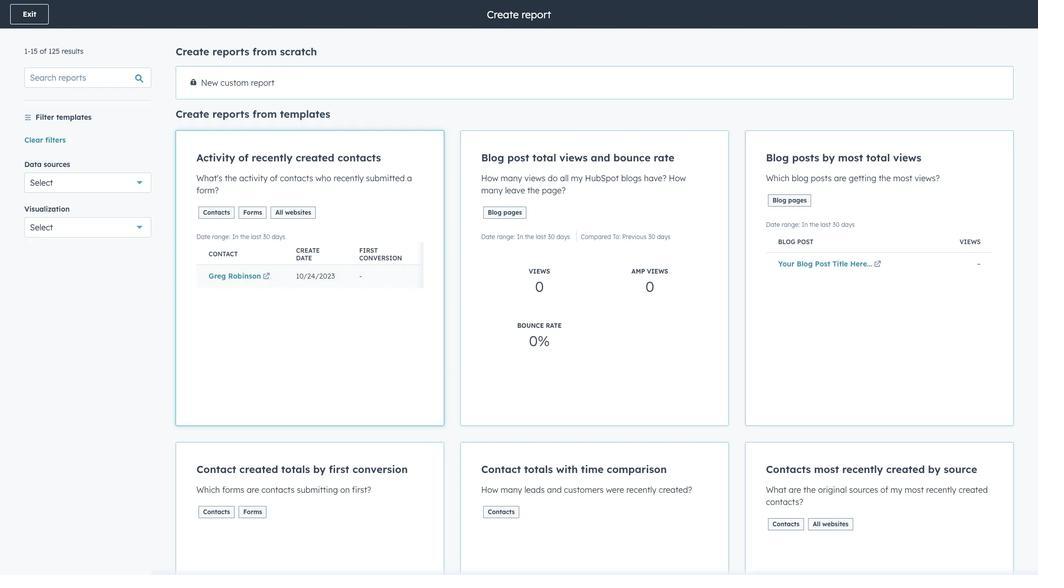 Task type: describe. For each thing, give the bounding box(es) containing it.
the inside 'what are the original sources of my most recently created contacts?'
[[803, 485, 816, 495]]

blog posts by most total views
[[766, 151, 921, 164]]

most inside 'what are the original sources of my most recently created contacts?'
[[905, 485, 924, 495]]

select for visualization
[[30, 222, 53, 232]]

all websites inside greg robinson checkbox
[[275, 209, 311, 216]]

first
[[329, 463, 349, 476]]

recently down comparison
[[626, 485, 656, 495]]

in for of
[[232, 233, 238, 241]]

a
[[407, 173, 412, 183]]

of inside what's the activity of contacts who recently submitted a form?
[[270, 173, 278, 183]]

contacts for contact created totals by first conversion
[[203, 508, 230, 516]]

previous
[[622, 233, 647, 241]]

views inside checkbox
[[893, 151, 921, 164]]

to:
[[613, 233, 621, 241]]

blog post
[[778, 238, 813, 246]]

created inside 'what are the original sources of my most recently created contacts?'
[[959, 485, 988, 495]]

range: for activity
[[212, 233, 230, 241]]

filter templates
[[36, 113, 92, 122]]

2 vertical spatial contacts
[[261, 485, 295, 495]]

were
[[606, 485, 624, 495]]

data
[[24, 160, 42, 169]]

my inside how many views do all my hubspot blogs have? how many leave the page?
[[571, 173, 583, 183]]

total inside checkbox
[[866, 151, 890, 164]]

date range: in the last 30 days for posts
[[766, 221, 855, 228]]

what
[[766, 485, 786, 495]]

leads
[[524, 485, 545, 495]]

from for templates
[[253, 108, 277, 120]]

report inside checkbox
[[251, 78, 275, 88]]

last for recently
[[251, 233, 261, 241]]

15
[[30, 47, 38, 56]]

post for blog post total views and bounce rate
[[507, 151, 529, 164]]

clear filters
[[24, 136, 66, 145]]

exit link
[[10, 4, 49, 24]]

1 horizontal spatial in
[[517, 233, 523, 241]]

which for blog
[[766, 173, 789, 183]]

1 vertical spatial all websites
[[813, 520, 849, 528]]

create report
[[487, 8, 551, 21]]

first conversion
[[359, 247, 402, 262]]

new
[[201, 78, 218, 88]]

bounce
[[613, 151, 651, 164]]

sources inside 'what are the original sources of my most recently created contacts?'
[[849, 485, 878, 495]]

bounce rate 0%
[[517, 322, 562, 350]]

robinson
[[228, 272, 261, 281]]

rate inside bounce rate 0%
[[546, 322, 562, 329]]

results
[[62, 47, 84, 56]]

form?
[[196, 185, 219, 195]]

created?
[[659, 485, 692, 495]]

contacts for of
[[280, 173, 313, 183]]

activity of recently created contacts
[[196, 151, 381, 164]]

forms for created
[[243, 508, 262, 516]]

report inside page section element
[[522, 8, 551, 21]]

the inside what's the activity of contacts who recently submitted a form?
[[225, 173, 237, 183]]

which forms are contacts submitting on first?
[[196, 485, 371, 495]]

from for scratch
[[253, 45, 277, 58]]

bounce
[[517, 322, 544, 329]]

submitted
[[366, 173, 405, 183]]

new custom report
[[201, 78, 275, 88]]

1 vertical spatial all
[[813, 520, 821, 528]]

page section element
[[0, 0, 1038, 28]]

date range: in the last 30 days for of
[[196, 233, 285, 241]]

what's the activity of contacts who recently submitted a form?
[[196, 173, 412, 195]]

all
[[560, 173, 569, 183]]

have?
[[644, 173, 667, 183]]

comparison
[[607, 463, 667, 476]]

who
[[315, 173, 331, 183]]

many for contact
[[501, 485, 522, 495]]

filter
[[36, 113, 54, 122]]

which for contact
[[196, 485, 220, 495]]

leave
[[505, 185, 525, 195]]

1 horizontal spatial templates
[[280, 108, 330, 120]]

time
[[581, 463, 604, 476]]

of right 15
[[40, 47, 47, 56]]

create for create report
[[487, 8, 519, 21]]

0 horizontal spatial and
[[547, 485, 562, 495]]

conversion
[[352, 463, 408, 476]]

none checkbox your blog post title here...
[[745, 130, 1014, 426]]

date inside create date
[[296, 254, 312, 262]]

title
[[833, 260, 848, 269]]

reports for templates
[[212, 108, 249, 120]]

greg
[[209, 272, 226, 281]]

views up all
[[559, 151, 588, 164]]

visualization
[[24, 205, 70, 214]]

post
[[815, 260, 830, 269]]

of inside 'what are the original sources of my most recently created contacts?'
[[881, 485, 888, 495]]

1 horizontal spatial date range: in the last 30 days
[[481, 233, 570, 241]]

your
[[778, 260, 795, 269]]

last for by
[[821, 221, 831, 228]]

greg robinson link
[[209, 272, 272, 281]]

created up which forms are contacts submitting on first?
[[239, 463, 278, 476]]

views 0
[[529, 268, 550, 295]]

most left views?
[[893, 173, 912, 183]]

create date
[[296, 247, 320, 262]]

clear filters button
[[24, 134, 66, 146]]

forms
[[222, 485, 244, 495]]

activity
[[196, 151, 235, 164]]

-
[[359, 272, 362, 281]]

hubspot
[[585, 173, 619, 183]]

conversion
[[359, 254, 402, 262]]

reports for scratch
[[212, 45, 249, 58]]

original
[[818, 485, 847, 495]]

Search search field
[[24, 68, 151, 88]]

New custom report checkbox
[[176, 66, 1014, 99]]

here...
[[850, 260, 872, 269]]

how many views do all my hubspot blogs have? how many leave the page?
[[481, 173, 686, 195]]

recently up 'what are the original sources of my most recently created contacts?'
[[842, 463, 883, 476]]

the up the robinson
[[240, 233, 249, 241]]

the inside how many views do all my hubspot blogs have? how many leave the page?
[[527, 185, 540, 195]]

on
[[340, 485, 350, 495]]

data sources
[[24, 160, 70, 169]]

0 vertical spatial and
[[591, 151, 610, 164]]

created inside checkbox
[[296, 151, 334, 164]]

1 vertical spatial many
[[481, 185, 503, 195]]

greg robinson
[[209, 272, 261, 281]]

0 inside amp views 0
[[646, 278, 654, 295]]

0%
[[529, 332, 550, 350]]

125
[[49, 47, 60, 56]]

first?
[[352, 485, 371, 495]]

how many leads and customers were recently created?
[[481, 485, 692, 495]]



Task type: vqa. For each thing, say whether or not it's contained in the screenshot.
First
yes



Task type: locate. For each thing, give the bounding box(es) containing it.
totals up which forms are contacts submitting on first?
[[281, 463, 310, 476]]

1 horizontal spatial my
[[891, 485, 902, 495]]

all
[[275, 209, 283, 216], [813, 520, 821, 528]]

created up 'what are the original sources of my most recently created contacts?'
[[886, 463, 925, 476]]

create reports from templates
[[176, 108, 330, 120]]

create for create reports from templates
[[176, 108, 209, 120]]

contacts most recently created by source
[[766, 463, 977, 476]]

30 right previous
[[648, 233, 655, 241]]

select down visualization
[[30, 222, 53, 232]]

source
[[944, 463, 977, 476]]

0 horizontal spatial views
[[529, 268, 550, 275]]

which
[[766, 173, 789, 183], [196, 485, 220, 495]]

0 vertical spatial rate
[[654, 151, 674, 164]]

pages down leave
[[503, 209, 522, 216]]

contact inside greg robinson checkbox
[[209, 250, 238, 258]]

my down contacts most recently created by source
[[891, 485, 902, 495]]

contacts?
[[766, 497, 803, 507]]

my right all
[[571, 173, 583, 183]]

30 up greg robinson link
[[263, 233, 270, 241]]

recently up activity
[[252, 151, 293, 164]]

are right forms
[[247, 485, 259, 495]]

0 vertical spatial select button
[[24, 173, 151, 193]]

forms down forms
[[243, 508, 262, 516]]

date range: in the last 30 days up "blog post"
[[766, 221, 855, 228]]

contacts for contacts most recently created by source
[[773, 520, 800, 528]]

2 vertical spatial many
[[501, 485, 522, 495]]

1-15 of 125 results
[[24, 47, 84, 56]]

compared
[[581, 233, 611, 241]]

views up views?
[[893, 151, 921, 164]]

all websites down what's the activity of contacts who recently submitted a form?
[[275, 209, 311, 216]]

1 forms from the top
[[243, 209, 262, 216]]

select button down visualization
[[24, 217, 151, 238]]

1 0 from the left
[[535, 278, 544, 295]]

2 horizontal spatial by
[[928, 463, 941, 476]]

0 horizontal spatial by
[[313, 463, 326, 476]]

views inside amp views 0
[[647, 268, 668, 275]]

sources
[[44, 160, 70, 169], [849, 485, 878, 495]]

1 vertical spatial views
[[529, 268, 550, 275]]

all inside checkbox
[[275, 209, 283, 216]]

of down contacts most recently created by source
[[881, 485, 888, 495]]

0
[[535, 278, 544, 295], [646, 278, 654, 295]]

forms down activity
[[243, 209, 262, 216]]

1 horizontal spatial rate
[[654, 151, 674, 164]]

blog pages inside checkbox
[[773, 196, 807, 204]]

many
[[501, 173, 522, 183], [481, 185, 503, 195], [501, 485, 522, 495]]

page?
[[542, 185, 566, 195]]

30 left compared
[[548, 233, 555, 241]]

recently right who
[[334, 173, 364, 183]]

1 horizontal spatial last
[[536, 233, 546, 241]]

2 horizontal spatial range:
[[782, 221, 800, 228]]

templates
[[280, 108, 330, 120], [56, 113, 92, 122]]

last
[[821, 221, 831, 228], [251, 233, 261, 241], [536, 233, 546, 241]]

0 vertical spatial all
[[275, 209, 283, 216]]

by
[[822, 151, 835, 164], [313, 463, 326, 476], [928, 463, 941, 476]]

2 horizontal spatial date range: in the last 30 days
[[766, 221, 855, 228]]

none checkbox containing activity of recently created contacts
[[176, 130, 540, 426]]

getting
[[849, 173, 876, 183]]

0 horizontal spatial blog pages
[[488, 209, 522, 216]]

0 horizontal spatial post
[[507, 151, 529, 164]]

0 inside 'views 0'
[[535, 278, 544, 295]]

forms for of
[[243, 209, 262, 216]]

posts right blog
[[811, 173, 832, 183]]

2 reports from the top
[[212, 108, 249, 120]]

reports
[[212, 45, 249, 58], [212, 108, 249, 120]]

totals up leads
[[524, 463, 553, 476]]

in up "blog post"
[[802, 221, 808, 228]]

clear
[[24, 136, 43, 145]]

all down original at the bottom of page
[[813, 520, 821, 528]]

0 horizontal spatial 0
[[535, 278, 544, 295]]

blog pages down leave
[[488, 209, 522, 216]]

the right leave
[[527, 185, 540, 195]]

2 horizontal spatial last
[[821, 221, 831, 228]]

views for views 0
[[529, 268, 550, 275]]

contact for contact totals with time comparison
[[481, 463, 521, 476]]

templates right filter
[[56, 113, 92, 122]]

1 horizontal spatial and
[[591, 151, 610, 164]]

None checkbox
[[176, 130, 540, 426], [745, 130, 1014, 426], [460, 442, 729, 575], [460, 442, 729, 575]]

select down data sources
[[30, 178, 53, 188]]

contact
[[209, 250, 238, 258], [196, 463, 236, 476], [481, 463, 521, 476]]

2 horizontal spatial are
[[834, 173, 847, 183]]

1 vertical spatial pages
[[503, 209, 522, 216]]

first
[[359, 247, 378, 254]]

custom
[[220, 78, 249, 88]]

most up which blog posts are getting the most views?
[[838, 151, 863, 164]]

views left 'do'
[[524, 173, 546, 183]]

contacts
[[338, 151, 381, 164], [280, 173, 313, 183], [261, 485, 295, 495]]

0 horizontal spatial websites
[[285, 209, 311, 216]]

0 vertical spatial which
[[766, 173, 789, 183]]

contact for contact
[[209, 250, 238, 258]]

0 vertical spatial sources
[[44, 160, 70, 169]]

amp views 0
[[632, 268, 668, 295]]

total up getting
[[866, 151, 890, 164]]

blog pages for 0
[[488, 209, 522, 216]]

0 vertical spatial select
[[30, 178, 53, 188]]

with
[[556, 463, 578, 476]]

0 vertical spatial blog pages
[[773, 196, 807, 204]]

0 horizontal spatial last
[[251, 233, 261, 241]]

2 total from the left
[[866, 151, 890, 164]]

contact created totals by first conversion
[[196, 463, 408, 476]]

days
[[841, 221, 855, 228], [272, 233, 285, 241], [556, 233, 570, 241], [657, 233, 671, 241]]

0 vertical spatial forms
[[243, 209, 262, 216]]

how for blog post total views and bounce rate
[[481, 173, 498, 183]]

blog pages for views
[[773, 196, 807, 204]]

select button for visualization
[[24, 217, 151, 238]]

in down leave
[[517, 233, 523, 241]]

views inside checkbox
[[960, 238, 981, 246]]

0 horizontal spatial in
[[232, 233, 238, 241]]

0 vertical spatial posts
[[792, 151, 819, 164]]

my inside 'what are the original sources of my most recently created contacts?'
[[891, 485, 902, 495]]

the up 'views 0'
[[525, 233, 534, 241]]

2 horizontal spatial in
[[802, 221, 808, 228]]

submitting
[[297, 485, 338, 495]]

created up who
[[296, 151, 334, 164]]

created down source
[[959, 485, 988, 495]]

post inside checkbox
[[797, 238, 813, 246]]

1 horizontal spatial by
[[822, 151, 835, 164]]

2 forms from the top
[[243, 508, 262, 516]]

sources down contacts most recently created by source
[[849, 485, 878, 495]]

websites down what's the activity of contacts who recently submitted a form?
[[285, 209, 311, 216]]

1 vertical spatial contacts
[[280, 173, 313, 183]]

30 up title
[[833, 221, 840, 228]]

0 vertical spatial my
[[571, 173, 583, 183]]

0 horizontal spatial totals
[[281, 463, 310, 476]]

0 horizontal spatial all websites
[[275, 209, 311, 216]]

1 horizontal spatial pages
[[788, 196, 807, 204]]

None checkbox
[[460, 130, 729, 426], [176, 442, 444, 575], [745, 442, 1014, 575], [460, 130, 729, 426], [176, 442, 444, 575], [745, 442, 1014, 575]]

1 vertical spatial select button
[[24, 217, 151, 238]]

post
[[507, 151, 529, 164], [797, 238, 813, 246]]

last up 'views 0'
[[536, 233, 546, 241]]

30
[[833, 221, 840, 228], [263, 233, 270, 241], [548, 233, 555, 241], [648, 233, 655, 241]]

contact for contact created totals by first conversion
[[196, 463, 236, 476]]

1-
[[24, 47, 30, 56]]

which inside checkbox
[[766, 173, 789, 183]]

report
[[522, 8, 551, 21], [251, 78, 275, 88]]

1 horizontal spatial all
[[813, 520, 821, 528]]

websites down original at the bottom of page
[[822, 520, 849, 528]]

pages
[[788, 196, 807, 204], [503, 209, 522, 216]]

pages inside checkbox
[[788, 196, 807, 204]]

0 horizontal spatial all
[[275, 209, 283, 216]]

0 vertical spatial views
[[960, 238, 981, 246]]

contacts inside checkbox
[[203, 209, 230, 216]]

which left forms
[[196, 485, 220, 495]]

range: down leave
[[497, 233, 515, 241]]

none checkbox greg robinson
[[176, 130, 540, 426]]

and right leads
[[547, 485, 562, 495]]

rate up 0%
[[546, 322, 562, 329]]

0 horizontal spatial are
[[247, 485, 259, 495]]

what are the original sources of my most recently created contacts?
[[766, 485, 988, 507]]

in for posts
[[802, 221, 808, 228]]

the left original at the bottom of page
[[803, 485, 816, 495]]

select for data sources
[[30, 178, 53, 188]]

1 vertical spatial posts
[[811, 173, 832, 183]]

select button down data sources
[[24, 173, 151, 193]]

0 horizontal spatial total
[[532, 151, 556, 164]]

your blog post title here... link
[[778, 260, 883, 269]]

websites
[[285, 209, 311, 216], [822, 520, 849, 528]]

sources right the data
[[44, 160, 70, 169]]

views for views
[[960, 238, 981, 246]]

1 horizontal spatial report
[[522, 8, 551, 21]]

exit
[[23, 10, 36, 19]]

2 totals from the left
[[524, 463, 553, 476]]

0 vertical spatial all websites
[[275, 209, 311, 216]]

0 horizontal spatial range:
[[212, 233, 230, 241]]

1 horizontal spatial all websites
[[813, 520, 849, 528]]

0 horizontal spatial templates
[[56, 113, 92, 122]]

1 horizontal spatial 0
[[646, 278, 654, 295]]

1 vertical spatial sources
[[849, 485, 878, 495]]

contacts for activity of recently created contacts
[[203, 209, 230, 216]]

by inside checkbox
[[822, 151, 835, 164]]

1 vertical spatial report
[[251, 78, 275, 88]]

forms inside checkbox
[[243, 209, 262, 216]]

1 horizontal spatial blog pages
[[773, 196, 807, 204]]

1 vertical spatial blog pages
[[488, 209, 522, 216]]

1 vertical spatial post
[[797, 238, 813, 246]]

–
[[977, 260, 981, 269]]

0 horizontal spatial sources
[[44, 160, 70, 169]]

1 horizontal spatial are
[[789, 485, 801, 495]]

posts
[[792, 151, 819, 164], [811, 173, 832, 183]]

1 vertical spatial rate
[[546, 322, 562, 329]]

contacts up submitted
[[338, 151, 381, 164]]

1 vertical spatial select
[[30, 222, 53, 232]]

last up the robinson
[[251, 233, 261, 241]]

0 vertical spatial from
[[253, 45, 277, 58]]

which blog posts are getting the most views?
[[766, 173, 940, 183]]

0 horizontal spatial which
[[196, 485, 220, 495]]

0 horizontal spatial report
[[251, 78, 275, 88]]

0 vertical spatial reports
[[212, 45, 249, 58]]

create for create date
[[296, 247, 320, 254]]

recently down source
[[926, 485, 956, 495]]

many up leave
[[501, 173, 522, 183]]

views
[[559, 151, 588, 164], [893, 151, 921, 164], [524, 173, 546, 183], [647, 268, 668, 275]]

range:
[[782, 221, 800, 228], [212, 233, 230, 241], [497, 233, 515, 241]]

and
[[591, 151, 610, 164], [547, 485, 562, 495]]

range: up greg
[[212, 233, 230, 241]]

range: up "blog post"
[[782, 221, 800, 228]]

by left source
[[928, 463, 941, 476]]

the up "blog post"
[[810, 221, 819, 228]]

1 totals from the left
[[281, 463, 310, 476]]

1 from from the top
[[253, 45, 277, 58]]

1 vertical spatial reports
[[212, 108, 249, 120]]

10/24/2023
[[296, 272, 335, 281]]

2 select button from the top
[[24, 217, 151, 238]]

many left leads
[[501, 485, 522, 495]]

rate
[[654, 151, 674, 164], [546, 322, 562, 329]]

1 select button from the top
[[24, 173, 151, 193]]

2 select from the top
[[30, 222, 53, 232]]

0 vertical spatial pages
[[788, 196, 807, 204]]

1 total from the left
[[532, 151, 556, 164]]

0 vertical spatial many
[[501, 173, 522, 183]]

are up contacts?
[[789, 485, 801, 495]]

recently
[[252, 151, 293, 164], [334, 173, 364, 183], [842, 463, 883, 476], [626, 485, 656, 495], [926, 485, 956, 495]]

contacts
[[203, 209, 230, 216], [766, 463, 811, 476], [203, 508, 230, 516], [488, 508, 515, 516], [773, 520, 800, 528]]

the
[[225, 173, 237, 183], [879, 173, 891, 183], [527, 185, 540, 195], [810, 221, 819, 228], [240, 233, 249, 241], [525, 233, 534, 241], [803, 485, 816, 495]]

1 select from the top
[[30, 178, 53, 188]]

total up 'do'
[[532, 151, 556, 164]]

scratch
[[280, 45, 317, 58]]

the right what's
[[225, 173, 237, 183]]

blogs
[[621, 173, 642, 183]]

templates up the activity of recently created contacts
[[280, 108, 330, 120]]

do
[[548, 173, 558, 183]]

1 horizontal spatial websites
[[822, 520, 849, 528]]

pages for 0
[[503, 209, 522, 216]]

customers
[[564, 485, 604, 495]]

contacts inside what's the activity of contacts who recently submitted a form?
[[280, 173, 313, 183]]

amp
[[632, 268, 645, 275]]

in up greg robinson
[[232, 233, 238, 241]]

1 vertical spatial and
[[547, 485, 562, 495]]

in inside greg robinson checkbox
[[232, 233, 238, 241]]

0 horizontal spatial pages
[[503, 209, 522, 216]]

of up activity
[[238, 151, 249, 164]]

reports up custom
[[212, 45, 249, 58]]

of
[[40, 47, 47, 56], [238, 151, 249, 164], [270, 173, 278, 183], [881, 485, 888, 495]]

by up which blog posts are getting the most views?
[[822, 151, 835, 164]]

compared to: previous 30 days
[[581, 233, 671, 241]]

what's
[[196, 173, 222, 183]]

from
[[253, 45, 277, 58], [253, 108, 277, 120]]

0 vertical spatial websites
[[285, 209, 311, 216]]

many for blog
[[501, 173, 522, 183]]

all down what's the activity of contacts who recently submitted a form?
[[275, 209, 283, 216]]

pages down blog
[[788, 196, 807, 204]]

1 vertical spatial my
[[891, 485, 902, 495]]

blog post total views and bounce rate
[[481, 151, 674, 164]]

1 vertical spatial forms
[[243, 508, 262, 516]]

1 reports from the top
[[212, 45, 249, 58]]

0 horizontal spatial rate
[[546, 322, 562, 329]]

none checkbox containing blog posts by most total views
[[745, 130, 1014, 426]]

the right getting
[[879, 173, 891, 183]]

all websites
[[275, 209, 311, 216], [813, 520, 849, 528]]

which left blog
[[766, 173, 789, 183]]

views right amp
[[647, 268, 668, 275]]

posts up blog
[[792, 151, 819, 164]]

link opens in a new window image
[[874, 261, 881, 269], [874, 261, 881, 269], [263, 273, 270, 281], [263, 273, 270, 281]]

0 vertical spatial report
[[522, 8, 551, 21]]

1 horizontal spatial range:
[[497, 233, 515, 241]]

last up your blog post title here...
[[821, 221, 831, 228]]

your blog post title here...
[[778, 260, 872, 269]]

create inside page section element
[[487, 8, 519, 21]]

forms
[[243, 209, 262, 216], [243, 508, 262, 516]]

1 horizontal spatial which
[[766, 173, 789, 183]]

1 horizontal spatial views
[[960, 238, 981, 246]]

blog pages down blog
[[773, 196, 807, 204]]

how
[[481, 173, 498, 183], [669, 173, 686, 183], [481, 485, 498, 495]]

contacts for created
[[338, 151, 381, 164]]

blog
[[792, 173, 809, 183]]

post up leave
[[507, 151, 529, 164]]

1 horizontal spatial total
[[866, 151, 890, 164]]

views inside how many views do all my hubspot blogs have? how many leave the page?
[[524, 173, 546, 183]]

many left leave
[[481, 185, 503, 195]]

0 horizontal spatial date range: in the last 30 days
[[196, 233, 285, 241]]

are inside checkbox
[[834, 173, 847, 183]]

contacts down contact created totals by first conversion
[[261, 485, 295, 495]]

most up original at the bottom of page
[[814, 463, 839, 476]]

are inside 'what are the original sources of my most recently created contacts?'
[[789, 485, 801, 495]]

0 vertical spatial post
[[507, 151, 529, 164]]

select button
[[24, 173, 151, 193], [24, 217, 151, 238]]

date range: in the last 30 days up 'views 0'
[[481, 233, 570, 241]]

0 horizontal spatial my
[[571, 173, 583, 183]]

recently inside 'what are the original sources of my most recently created contacts?'
[[926, 485, 956, 495]]

2 from from the top
[[253, 108, 277, 120]]

how for contact totals with time comparison
[[481, 485, 498, 495]]

reports down custom
[[212, 108, 249, 120]]

all websites down original at the bottom of page
[[813, 520, 849, 528]]

1 horizontal spatial totals
[[524, 463, 553, 476]]

create for create reports from scratch
[[176, 45, 209, 58]]

range: for blog
[[782, 221, 800, 228]]

1 vertical spatial websites
[[822, 520, 849, 528]]

1 horizontal spatial sources
[[849, 485, 878, 495]]

create inside greg robinson checkbox
[[296, 247, 320, 254]]

recently inside what's the activity of contacts who recently submitted a form?
[[334, 173, 364, 183]]

pages for views
[[788, 196, 807, 204]]

and up hubspot
[[591, 151, 610, 164]]

websites inside checkbox
[[285, 209, 311, 216]]

views?
[[915, 173, 940, 183]]

1 vertical spatial which
[[196, 485, 220, 495]]

rate up have?
[[654, 151, 674, 164]]

date range: in the last 30 days up greg robinson link
[[196, 233, 285, 241]]

activity
[[239, 173, 268, 183]]

most down contacts most recently created by source
[[905, 485, 924, 495]]

in inside your blog post title here... checkbox
[[802, 221, 808, 228]]

select button for data sources
[[24, 173, 151, 193]]

contacts down the activity of recently created contacts
[[280, 173, 313, 183]]

2 0 from the left
[[646, 278, 654, 295]]

create reports from scratch
[[176, 45, 317, 58]]

post for blog post
[[797, 238, 813, 246]]

from left scratch
[[253, 45, 277, 58]]

1 horizontal spatial post
[[797, 238, 813, 246]]

post up your blog post title here...
[[797, 238, 813, 246]]

from down new custom report
[[253, 108, 277, 120]]

of right activity
[[270, 173, 278, 183]]

are down blog posts by most total views
[[834, 173, 847, 183]]

contact totals with time comparison
[[481, 463, 667, 476]]

0 vertical spatial contacts
[[338, 151, 381, 164]]

by left first
[[313, 463, 326, 476]]

date
[[766, 221, 780, 228], [196, 233, 210, 241], [481, 233, 495, 241], [296, 254, 312, 262]]

filters
[[45, 136, 66, 145]]

1 vertical spatial from
[[253, 108, 277, 120]]



